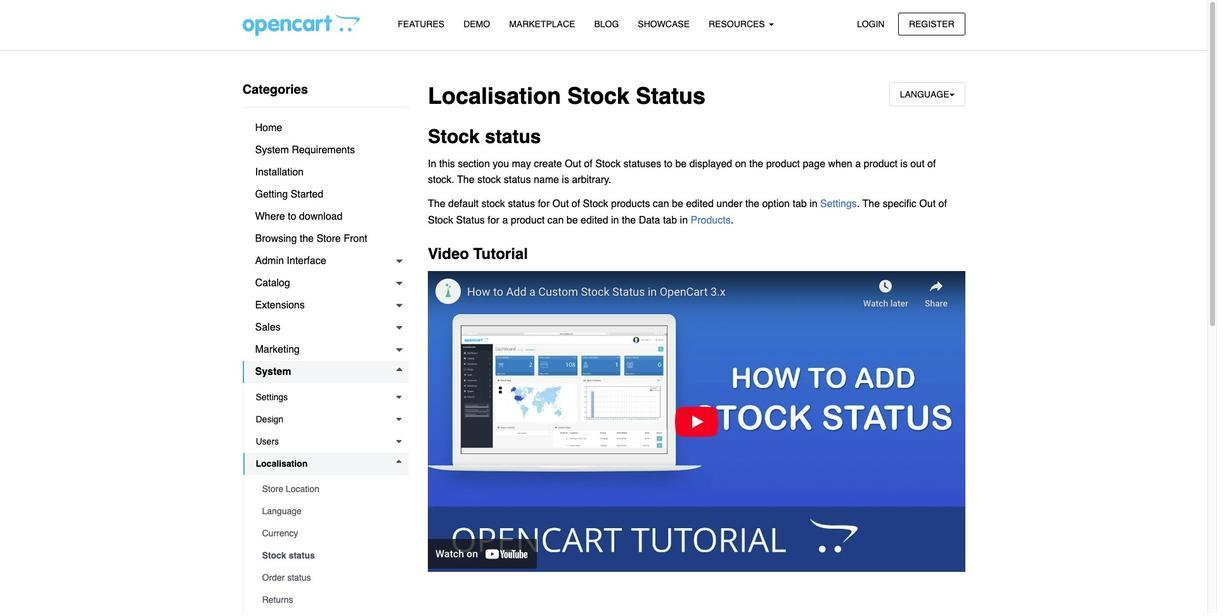 Task type: locate. For each thing, give the bounding box(es) containing it.
0 horizontal spatial store
[[262, 485, 284, 495]]

1 horizontal spatial to
[[664, 158, 673, 170]]

status
[[636, 83, 706, 109], [456, 215, 485, 226]]

blog link
[[585, 13, 629, 36]]

1 horizontal spatial a
[[856, 158, 861, 170]]

settings link down 'when'
[[821, 199, 857, 210]]

1 horizontal spatial product
[[767, 158, 800, 170]]

1 vertical spatial a
[[503, 215, 508, 226]]

system
[[255, 145, 289, 156], [255, 367, 291, 378]]

1 vertical spatial language
[[262, 507, 302, 517]]

0 horizontal spatial a
[[503, 215, 508, 226]]

status down may
[[504, 175, 531, 186]]

where
[[255, 211, 285, 223]]

the down products in the right of the page
[[622, 215, 636, 226]]

a right 'when'
[[856, 158, 861, 170]]

option
[[763, 199, 790, 210]]

of right specific
[[939, 199, 948, 210]]

1 horizontal spatial stock status
[[428, 126, 541, 148]]

1 vertical spatial localisation
[[256, 459, 308, 469]]

0 horizontal spatial in
[[611, 215, 619, 226]]

0 horizontal spatial status
[[456, 215, 485, 226]]

status up may
[[485, 126, 541, 148]]

0 horizontal spatial edited
[[581, 215, 609, 226]]

stock
[[478, 175, 501, 186], [482, 199, 505, 210]]

where to download
[[255, 211, 343, 223]]

1 horizontal spatial store
[[317, 233, 341, 245]]

in left products
[[680, 215, 688, 226]]

stock down you
[[478, 175, 501, 186]]

users link
[[243, 431, 409, 454]]

can down name at the left of the page
[[548, 215, 564, 226]]

stock status
[[428, 126, 541, 148], [262, 551, 315, 561]]

is
[[901, 158, 908, 170], [562, 175, 570, 186]]

product left out
[[864, 158, 898, 170]]

the inside in this section you may create out of stock statuses to be displayed on the product page when a product is out of stock. the stock status name is arbitrary.
[[457, 175, 475, 186]]

requirements
[[292, 145, 355, 156]]

resources
[[709, 19, 768, 29]]

0 vertical spatial stock
[[478, 175, 501, 186]]

for up tutorial
[[488, 215, 500, 226]]

a inside . the specific out of stock status for a product can be edited in the data tab in
[[503, 215, 508, 226]]

1 vertical spatial .
[[731, 215, 734, 226]]

1 horizontal spatial .
[[857, 199, 860, 210]]

installation
[[255, 167, 304, 178]]

can
[[653, 199, 670, 210], [548, 215, 564, 226]]

the
[[750, 158, 764, 170], [746, 199, 760, 210], [622, 215, 636, 226], [300, 233, 314, 245]]

stock status link
[[250, 545, 409, 568]]

out down name at the left of the page
[[553, 199, 569, 210]]

store
[[317, 233, 341, 245], [262, 485, 284, 495]]

where to download link
[[243, 206, 409, 228]]

2 horizontal spatial the
[[863, 199, 880, 210]]

0 vertical spatial be
[[676, 158, 687, 170]]

0 vertical spatial edited
[[686, 199, 714, 210]]

product left page at the top of the page
[[767, 158, 800, 170]]

the down section
[[457, 175, 475, 186]]

language link
[[250, 501, 409, 523]]

the inside . the specific out of stock status for a product can be edited in the data tab in
[[622, 215, 636, 226]]

of right out
[[928, 158, 936, 170]]

stock inside . the specific out of stock status for a product can be edited in the data tab in
[[428, 215, 454, 226]]

0 vertical spatial system
[[255, 145, 289, 156]]

0 horizontal spatial for
[[488, 215, 500, 226]]

for
[[538, 199, 550, 210], [488, 215, 500, 226]]

0 vertical spatial a
[[856, 158, 861, 170]]

be down "arbitrary."
[[567, 215, 578, 226]]

to right the where
[[288, 211, 296, 223]]

categories
[[243, 82, 308, 97]]

stock right default
[[482, 199, 505, 210]]

1 vertical spatial to
[[288, 211, 296, 223]]

1 vertical spatial status
[[456, 215, 485, 226]]

out right specific
[[920, 199, 936, 210]]

1 vertical spatial for
[[488, 215, 500, 226]]

products link
[[691, 215, 731, 226]]

store location link
[[250, 479, 409, 501]]

1 vertical spatial stock status
[[262, 551, 315, 561]]

0 vertical spatial is
[[901, 158, 908, 170]]

tab right data
[[663, 215, 677, 226]]

catalog link
[[243, 273, 409, 295]]

settings link down system link
[[243, 387, 409, 409]]

1 vertical spatial settings
[[256, 393, 288, 403]]

edited down "arbitrary."
[[581, 215, 609, 226]]

1 horizontal spatial language
[[900, 89, 950, 100]]

0 vertical spatial tab
[[793, 199, 807, 210]]

be down in this section you may create out of stock statuses to be displayed on the product page when a product is out of stock. the stock status name is arbitrary.
[[672, 199, 684, 210]]

0 horizontal spatial can
[[548, 215, 564, 226]]

product
[[767, 158, 800, 170], [864, 158, 898, 170], [511, 215, 545, 226]]

product up tutorial
[[511, 215, 545, 226]]

can inside . the specific out of stock status for a product can be edited in the data tab in
[[548, 215, 564, 226]]

the right on
[[750, 158, 764, 170]]

login link
[[847, 12, 896, 35]]

a up tutorial
[[503, 215, 508, 226]]

1 horizontal spatial status
[[636, 83, 706, 109]]

for down name at the left of the page
[[538, 199, 550, 210]]

system down marketing
[[255, 367, 291, 378]]

admin
[[255, 256, 284, 267]]

0 horizontal spatial settings
[[256, 393, 288, 403]]

out
[[565, 158, 582, 170], [553, 199, 569, 210], [920, 199, 936, 210]]

in right "option"
[[810, 199, 818, 210]]

download
[[299, 211, 343, 223]]

store location
[[262, 485, 320, 495]]

1 horizontal spatial settings
[[821, 199, 857, 210]]

language inside popup button
[[900, 89, 950, 100]]

1 vertical spatial is
[[562, 175, 570, 186]]

2 vertical spatial be
[[567, 215, 578, 226]]

0 vertical spatial .
[[857, 199, 860, 210]]

system down home
[[255, 145, 289, 156]]

may
[[512, 158, 531, 170]]

default
[[448, 199, 479, 210]]

resources link
[[700, 13, 784, 36]]

0 vertical spatial language
[[900, 89, 950, 100]]

of inside . the specific out of stock status for a product can be edited in the data tab in
[[939, 199, 948, 210]]

1 vertical spatial be
[[672, 199, 684, 210]]

1 horizontal spatial the
[[457, 175, 475, 186]]

0 horizontal spatial to
[[288, 211, 296, 223]]

order
[[262, 573, 285, 584]]

is left out
[[901, 158, 908, 170]]

2 system from the top
[[255, 367, 291, 378]]

be
[[676, 158, 687, 170], [672, 199, 684, 210], [567, 215, 578, 226]]

be for edited
[[567, 215, 578, 226]]

to
[[664, 158, 673, 170], [288, 211, 296, 223]]

the left specific
[[863, 199, 880, 210]]

stock status up "order status"
[[262, 551, 315, 561]]

stock status inside stock status link
[[262, 551, 315, 561]]

returns
[[262, 596, 293, 606]]

statuses
[[624, 158, 662, 170]]

section
[[458, 158, 490, 170]]

tab right "option"
[[793, 199, 807, 210]]

a
[[856, 158, 861, 170], [503, 215, 508, 226]]

you
[[493, 158, 509, 170]]

0 vertical spatial status
[[636, 83, 706, 109]]

1 horizontal spatial settings link
[[821, 199, 857, 210]]

in this section you may create out of stock statuses to be displayed on the product page when a product is out of stock. the stock status name is arbitrary.
[[428, 158, 936, 186]]

the inside . the specific out of stock status for a product can be edited in the data tab in
[[863, 199, 880, 210]]

0 horizontal spatial tab
[[663, 215, 677, 226]]

1 system from the top
[[255, 145, 289, 156]]

store down where to download link
[[317, 233, 341, 245]]

tab
[[793, 199, 807, 210], [663, 215, 677, 226]]

out up "arbitrary."
[[565, 158, 582, 170]]

to right statuses
[[664, 158, 673, 170]]

1 vertical spatial tab
[[663, 215, 677, 226]]

1 vertical spatial can
[[548, 215, 564, 226]]

started
[[291, 189, 324, 200]]

1 horizontal spatial is
[[901, 158, 908, 170]]

settings link
[[821, 199, 857, 210], [243, 387, 409, 409]]

1 horizontal spatial edited
[[686, 199, 714, 210]]

1 horizontal spatial for
[[538, 199, 550, 210]]

displayed
[[690, 158, 733, 170]]

product inside . the specific out of stock status for a product can be edited in the data tab in
[[511, 215, 545, 226]]

in
[[810, 199, 818, 210], [611, 215, 619, 226], [680, 215, 688, 226]]

edited up products
[[686, 199, 714, 210]]

localisation for localisation stock status
[[428, 83, 561, 109]]

status up "order status"
[[289, 551, 315, 561]]

in down products in the right of the page
[[611, 215, 619, 226]]

system for system requirements
[[255, 145, 289, 156]]

can up data
[[653, 199, 670, 210]]

be inside in this section you may create out of stock statuses to be displayed on the product page when a product is out of stock. the stock status name is arbitrary.
[[676, 158, 687, 170]]

register
[[910, 19, 955, 29]]

the down 'stock.'
[[428, 199, 446, 210]]

home
[[255, 122, 282, 134]]

1 horizontal spatial tab
[[793, 199, 807, 210]]

be left displayed
[[676, 158, 687, 170]]

1 vertical spatial store
[[262, 485, 284, 495]]

0 vertical spatial to
[[664, 158, 673, 170]]

localisation link
[[243, 454, 409, 476]]

0 horizontal spatial stock status
[[262, 551, 315, 561]]

0 vertical spatial can
[[653, 199, 670, 210]]

0 horizontal spatial product
[[511, 215, 545, 226]]

stock inside in this section you may create out of stock statuses to be displayed on the product page when a product is out of stock. the stock status name is arbitrary.
[[478, 175, 501, 186]]

the
[[457, 175, 475, 186], [428, 199, 446, 210], [863, 199, 880, 210]]

showcase link
[[629, 13, 700, 36]]

0 horizontal spatial language
[[262, 507, 302, 517]]

settings
[[821, 199, 857, 210], [256, 393, 288, 403]]

0 vertical spatial localisation
[[428, 83, 561, 109]]

. left specific
[[857, 199, 860, 210]]

stock status up section
[[428, 126, 541, 148]]

settings up design
[[256, 393, 288, 403]]

edited
[[686, 199, 714, 210], [581, 215, 609, 226]]

getting started
[[255, 189, 324, 200]]

1 vertical spatial system
[[255, 367, 291, 378]]

settings down 'when'
[[821, 199, 857, 210]]

store left "location"
[[262, 485, 284, 495]]

1 vertical spatial edited
[[581, 215, 609, 226]]

is right name at the left of the page
[[562, 175, 570, 186]]

0 horizontal spatial localisation
[[256, 459, 308, 469]]

language
[[900, 89, 950, 100], [262, 507, 302, 517]]

be inside . the specific out of stock status for a product can be edited in the data tab in
[[567, 215, 578, 226]]

video
[[428, 245, 469, 263]]

1 horizontal spatial localisation
[[428, 83, 561, 109]]

1 vertical spatial settings link
[[243, 387, 409, 409]]

2 horizontal spatial product
[[864, 158, 898, 170]]

. down "under"
[[731, 215, 734, 226]]

products
[[691, 215, 731, 226]]

status down name at the left of the page
[[508, 199, 535, 210]]

system requirements link
[[243, 140, 409, 162]]



Task type: describe. For each thing, give the bounding box(es) containing it.
for inside . the specific out of stock status for a product can be edited in the data tab in
[[488, 215, 500, 226]]

showcase
[[638, 19, 690, 29]]

1 horizontal spatial in
[[680, 215, 688, 226]]

design link
[[243, 409, 409, 431]]

browsing the store front link
[[243, 228, 409, 251]]

0 horizontal spatial is
[[562, 175, 570, 186]]

of up "arbitrary."
[[584, 158, 593, 170]]

in
[[428, 158, 437, 170]]

the right "under"
[[746, 199, 760, 210]]

marketing link
[[243, 339, 409, 362]]

a inside in this section you may create out of stock statuses to be displayed on the product page when a product is out of stock. the stock status name is arbitrary.
[[856, 158, 861, 170]]

login
[[857, 19, 885, 29]]

specific
[[883, 199, 917, 210]]

to inside in this section you may create out of stock statuses to be displayed on the product page when a product is out of stock. the stock status name is arbitrary.
[[664, 158, 673, 170]]

0 vertical spatial settings
[[821, 199, 857, 210]]

edited inside . the specific out of stock status for a product can be edited in the data tab in
[[581, 215, 609, 226]]

of down "arbitrary."
[[572, 199, 580, 210]]

create
[[534, 158, 562, 170]]

location
[[286, 485, 320, 495]]

sales link
[[243, 317, 409, 339]]

out inside . the specific out of stock status for a product can be edited in the data tab in
[[920, 199, 936, 210]]

video tutorial
[[428, 245, 528, 263]]

browsing the store front
[[255, 233, 368, 245]]

marketplace link
[[500, 13, 585, 36]]

features
[[398, 19, 445, 29]]

2 horizontal spatial in
[[810, 199, 818, 210]]

status inside in this section you may create out of stock statuses to be displayed on the product page when a product is out of stock. the stock status name is arbitrary.
[[504, 175, 531, 186]]

on
[[736, 158, 747, 170]]

stock.
[[428, 175, 455, 186]]

system requirements
[[255, 145, 355, 156]]

the inside in this section you may create out of stock statuses to be displayed on the product page when a product is out of stock. the stock status name is arbitrary.
[[750, 158, 764, 170]]

sales
[[255, 322, 281, 334]]

system link
[[243, 362, 409, 384]]

language for 'language' popup button
[[900, 89, 950, 100]]

status inside . the specific out of stock status for a product can be edited in the data tab in
[[456, 215, 485, 226]]

0 vertical spatial store
[[317, 233, 341, 245]]

name
[[534, 175, 559, 186]]

out
[[911, 158, 925, 170]]

design
[[256, 415, 284, 425]]

opencart - open source shopping cart solution image
[[243, 13, 360, 36]]

products .
[[691, 215, 734, 226]]

0 vertical spatial settings link
[[821, 199, 857, 210]]

0 vertical spatial for
[[538, 199, 550, 210]]

currency
[[262, 529, 298, 539]]

0 vertical spatial stock status
[[428, 126, 541, 148]]

getting
[[255, 189, 288, 200]]

products
[[611, 199, 650, 210]]

returns link
[[250, 590, 409, 612]]

be for displayed
[[676, 158, 687, 170]]

1 vertical spatial stock
[[482, 199, 505, 210]]

tutorial
[[474, 245, 528, 263]]

getting started link
[[243, 184, 409, 206]]

data
[[639, 215, 661, 226]]

blog
[[595, 19, 619, 29]]

0 horizontal spatial settings link
[[243, 387, 409, 409]]

this
[[439, 158, 455, 170]]

marketplace
[[509, 19, 576, 29]]

. inside . the specific out of stock status for a product can be edited in the data tab in
[[857, 199, 860, 210]]

users
[[256, 437, 279, 447]]

features link
[[388, 13, 454, 36]]

1 horizontal spatial can
[[653, 199, 670, 210]]

order status
[[262, 573, 311, 584]]

arbitrary.
[[572, 175, 612, 186]]

installation link
[[243, 162, 409, 184]]

language button
[[890, 82, 966, 107]]

system for system
[[255, 367, 291, 378]]

interface
[[287, 256, 326, 267]]

status right order in the bottom left of the page
[[287, 573, 311, 584]]

under
[[717, 199, 743, 210]]

front
[[344, 233, 368, 245]]

stock inside stock status link
[[262, 551, 286, 561]]

localisation stock status
[[428, 83, 706, 109]]

language for language link
[[262, 507, 302, 517]]

. the specific out of stock status for a product can be edited in the data tab in
[[428, 199, 948, 226]]

the up interface
[[300, 233, 314, 245]]

demo link
[[454, 13, 500, 36]]

stock inside in this section you may create out of stock statuses to be displayed on the product page when a product is out of stock. the stock status name is arbitrary.
[[596, 158, 621, 170]]

register link
[[899, 12, 966, 35]]

extensions
[[255, 300, 305, 311]]

localisation for localisation
[[256, 459, 308, 469]]

out inside in this section you may create out of stock statuses to be displayed on the product page when a product is out of stock. the stock status name is arbitrary.
[[565, 158, 582, 170]]

tab inside . the specific out of stock status for a product can be edited in the data tab in
[[663, 215, 677, 226]]

admin interface link
[[243, 251, 409, 273]]

the default stock status for out of stock products can be edited under the option tab in settings
[[428, 199, 857, 210]]

demo
[[464, 19, 490, 29]]

when
[[829, 158, 853, 170]]

0 horizontal spatial the
[[428, 199, 446, 210]]

catalog
[[255, 278, 290, 289]]

currency link
[[250, 523, 409, 545]]

order status link
[[250, 568, 409, 590]]

browsing
[[255, 233, 297, 245]]

extensions link
[[243, 295, 409, 317]]

0 horizontal spatial .
[[731, 215, 734, 226]]

page
[[803, 158, 826, 170]]

home link
[[243, 117, 409, 140]]

marketing
[[255, 344, 300, 356]]

admin interface
[[255, 256, 326, 267]]



Task type: vqa. For each thing, say whether or not it's contained in the screenshot.
leftmost Language
yes



